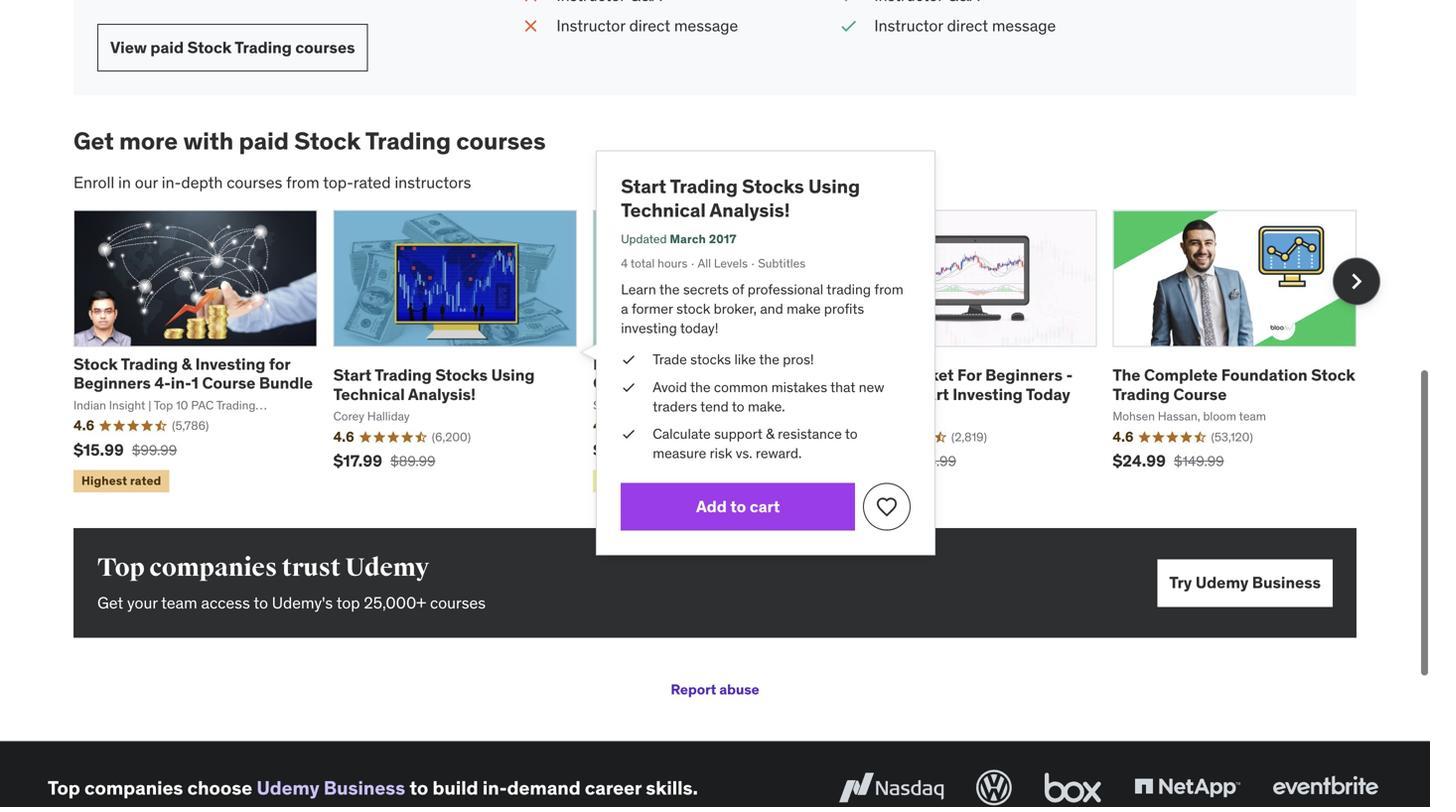 Task type: vqa. For each thing, say whether or not it's contained in the screenshot.
All Levels
yes



Task type: describe. For each thing, give the bounding box(es) containing it.
0 vertical spatial get
[[73, 126, 114, 156]]

top for choose
[[48, 776, 80, 800]]

stocks for start trading stocks using technical analysis! corey halliday
[[435, 365, 488, 386]]

0 vertical spatial business
[[1252, 573, 1321, 593]]

stock market for beginners - how to start investing today link
[[853, 365, 1073, 405]]

xsmall image for trade
[[621, 350, 637, 370]]

to left build
[[410, 776, 428, 800]]

nasdaq image
[[834, 766, 948, 807]]

enroll
[[73, 172, 114, 193]]

view paid stock trading courses
[[110, 37, 355, 58]]

top companies choose udemy business to build in-demand career skills.
[[48, 776, 698, 800]]

investing
[[621, 319, 677, 337]]

the
[[1113, 365, 1141, 386]]

get inside top companies trust udemy get your team access to udemy's top 25,000+ courses
[[97, 593, 123, 613]]

stock up "top-"
[[294, 126, 361, 156]]

4.6
[[333, 428, 354, 446]]

tend
[[700, 398, 729, 416]]

start for start trading stocks using technical analysis! updated march 2017
[[621, 174, 666, 198]]

udemy's
[[272, 593, 333, 613]]

access
[[201, 593, 250, 613]]

box image
[[1040, 766, 1106, 807]]

start for start trading stocks using technical analysis! corey halliday
[[333, 365, 372, 386]]

stock trading & investing for beginners 4-in-1 course bundle
[[73, 354, 313, 393]]

wishlist image
[[875, 495, 899, 519]]

with
[[183, 126, 234, 156]]

rated
[[353, 172, 391, 193]]

technical for start trading stocks using technical analysis! corey halliday
[[333, 384, 405, 405]]

1 instructor from the left
[[557, 15, 625, 36]]

courses right depth at the top of the page
[[227, 172, 282, 193]]

hours
[[658, 256, 688, 271]]

in
[[118, 172, 131, 193]]

stock inside stock trading & investing for beginners 4-in-1 course bundle
[[73, 354, 118, 374]]

subtitles
[[758, 256, 806, 271]]

trading inside start trading stocks using technical analysis! updated march 2017
[[670, 174, 738, 198]]

carousel element
[[73, 210, 1380, 496]]

course inside the complete foundation stock trading course
[[1173, 384, 1227, 405]]

team
[[161, 593, 197, 613]]

foundation
[[1221, 365, 1308, 386]]

for
[[957, 365, 982, 386]]

courses up instructors
[[456, 126, 546, 156]]

companies for choose
[[84, 776, 183, 800]]

stock trading & investing for beginners 4-in-1 course bundle link
[[73, 354, 313, 393]]

depth
[[181, 172, 223, 193]]

all levels
[[698, 256, 748, 271]]

pros!
[[783, 351, 814, 369]]

how
[[853, 384, 887, 405]]

make
[[787, 300, 821, 318]]

a
[[621, 300, 628, 318]]

the complete foundation stock trading course link
[[1113, 365, 1355, 405]]

in- for companies
[[483, 776, 507, 800]]

stock inside the complete foundation stock trading course
[[1311, 365, 1355, 386]]

career
[[585, 776, 642, 800]]

enroll in our in-depth courses from top-rated instructors
[[73, 172, 471, 193]]

get more with paid stock trading courses
[[73, 126, 546, 156]]

trading
[[827, 280, 871, 298]]

report abuse
[[671, 681, 759, 698]]

updated
[[621, 231, 667, 247]]

trading inside start trading stocks using technical analysis! corey halliday
[[375, 365, 432, 386]]

6200 reviews element
[[432, 429, 471, 446]]

skills.
[[646, 776, 698, 800]]

investing inside stock trading & investing for beginners 4-in-1 course bundle
[[195, 354, 265, 374]]

cart
[[750, 497, 780, 517]]

4 total hours
[[621, 256, 688, 271]]

the complete foundation stock trading course
[[1113, 365, 1355, 405]]

report
[[671, 681, 716, 698]]

udemy for choose
[[257, 776, 319, 800]]

trading inside stock trading & investing for beginners 4-in-1 course bundle
[[121, 354, 178, 374]]

from for courses
[[286, 172, 319, 193]]

top
[[336, 593, 360, 613]]

1 vertical spatial business
[[324, 776, 405, 800]]

start trading stocks using technical analysis! link for (6,200)
[[333, 365, 535, 405]]

4
[[621, 256, 628, 271]]

market
[[901, 365, 954, 386]]

measure
[[653, 445, 706, 462]]

halliday
[[367, 409, 410, 424]]

that
[[830, 378, 855, 396]]

calculate
[[653, 425, 711, 443]]

investing inside stock market for beginners - how to start investing today
[[953, 384, 1023, 405]]

complete
[[1144, 365, 1218, 386]]

professional
[[748, 280, 823, 298]]

view paid stock trading courses link
[[97, 24, 368, 72]]

add
[[696, 497, 727, 517]]

top companies trust udemy get your team access to udemy's top 25,000+ courses
[[97, 553, 486, 613]]

start trading stocks using technical analysis! link for all levels
[[621, 174, 860, 222]]

1 direct from the left
[[629, 15, 670, 36]]

and
[[760, 300, 783, 318]]

of
[[732, 280, 744, 298]]

for
[[269, 354, 290, 374]]

udemy for trust
[[345, 553, 429, 583]]

corey
[[333, 409, 364, 424]]

2 direct from the left
[[947, 15, 988, 36]]

learn the secrets of professional trading from a former stock broker, and make profits investing today!
[[621, 280, 904, 337]]

volkswagen image
[[972, 766, 1016, 807]]

traders
[[653, 398, 697, 416]]

technical for start trading stocks using technical analysis! updated march 2017
[[621, 198, 706, 222]]

stock market for beginners - how to start investing today
[[853, 365, 1073, 405]]

support
[[714, 425, 763, 443]]

today
[[1026, 384, 1070, 405]]

& for trading
[[181, 354, 192, 374]]

build
[[432, 776, 478, 800]]

to inside avoid the common mistakes that new traders tend to make.
[[732, 398, 744, 416]]

secrets
[[683, 280, 729, 298]]

25,000+
[[364, 593, 426, 613]]

make.
[[748, 398, 785, 416]]

march
[[670, 231, 706, 247]]

to
[[890, 384, 907, 405]]

from for trading
[[874, 280, 904, 298]]

abuse
[[719, 681, 759, 698]]



Task type: locate. For each thing, give the bounding box(es) containing it.
top-
[[323, 172, 353, 193]]

from right trading
[[874, 280, 904, 298]]

0 vertical spatial xsmall image
[[621, 350, 637, 370]]

small image
[[521, 0, 541, 7], [839, 0, 858, 7], [521, 15, 541, 37], [839, 15, 858, 37]]

add to cart button
[[621, 483, 855, 531]]

the inside learn the secrets of professional trading from a former stock broker, and make profits investing today!
[[659, 280, 680, 298]]

the for common
[[690, 378, 711, 396]]

& inside stock trading & investing for beginners 4-in-1 course bundle
[[181, 354, 192, 374]]

0 horizontal spatial instructor direct message
[[557, 15, 738, 36]]

more
[[119, 126, 178, 156]]

1 horizontal spatial start trading stocks using technical analysis! link
[[621, 174, 860, 222]]

1 vertical spatial technical
[[333, 384, 405, 405]]

companies inside top companies trust udemy get your team access to udemy's top 25,000+ courses
[[149, 553, 277, 583]]

business
[[1252, 573, 1321, 593], [324, 776, 405, 800]]

xsmall image
[[621, 378, 637, 397]]

the up tend
[[690, 378, 711, 396]]

1 horizontal spatial using
[[808, 174, 860, 198]]

the up the former
[[659, 280, 680, 298]]

from
[[286, 172, 319, 193], [874, 280, 904, 298]]

reward.
[[756, 445, 802, 462]]

to inside button
[[730, 497, 746, 517]]

1 instructor direct message from the left
[[557, 15, 738, 36]]

4-
[[154, 373, 171, 393]]

0 horizontal spatial business
[[324, 776, 405, 800]]

0 horizontal spatial technical
[[333, 384, 405, 405]]

udemy right choose
[[257, 776, 319, 800]]

1 vertical spatial start trading stocks using technical analysis! link
[[333, 365, 535, 405]]

0 horizontal spatial start
[[333, 365, 372, 386]]

xsmall image
[[621, 350, 637, 370], [621, 425, 637, 444]]

stocks up subtitles
[[742, 174, 804, 198]]

$17.99
[[333, 451, 382, 471]]

1 horizontal spatial udemy
[[345, 553, 429, 583]]

message
[[674, 15, 738, 36], [992, 15, 1056, 36]]

1 horizontal spatial &
[[766, 425, 774, 443]]

1 horizontal spatial instructor
[[874, 15, 943, 36]]

in- inside stock trading & investing for beginners 4-in-1 course bundle
[[171, 373, 191, 393]]

$17.99 $89.99
[[333, 451, 436, 471]]

1 xsmall image from the top
[[621, 350, 637, 370]]

0 vertical spatial the
[[659, 280, 680, 298]]

beginners left 4-
[[73, 373, 151, 393]]

start trading stocks using technical analysis! link
[[621, 174, 860, 222], [333, 365, 535, 405]]

course inside stock trading & investing for beginners 4-in-1 course bundle
[[202, 373, 256, 393]]

0 horizontal spatial analysis!
[[408, 384, 476, 405]]

get up the enroll
[[73, 126, 114, 156]]

your
[[127, 593, 158, 613]]

technical inside start trading stocks using technical analysis! updated march 2017
[[621, 198, 706, 222]]

0 vertical spatial using
[[808, 174, 860, 198]]

to inside calculate support & resistance to measure risk vs. reward.
[[845, 425, 858, 443]]

0 vertical spatial stocks
[[742, 174, 804, 198]]

technical up halliday
[[333, 384, 405, 405]]

stock inside stock market for beginners - how to start investing today
[[853, 365, 897, 386]]

start trading stocks using technical analysis! link up 2017
[[621, 174, 860, 222]]

0 horizontal spatial direct
[[629, 15, 670, 36]]

2 vertical spatial the
[[690, 378, 711, 396]]

from inside learn the secrets of professional trading from a former stock broker, and make profits investing today!
[[874, 280, 904, 298]]

1 vertical spatial &
[[766, 425, 774, 443]]

1 vertical spatial in-
[[171, 373, 191, 393]]

using for start trading stocks using technical analysis! corey halliday
[[491, 365, 535, 386]]

levels
[[714, 256, 748, 271]]

courses inside top companies trust udemy get your team access to udemy's top 25,000+ courses
[[430, 593, 486, 613]]

0 vertical spatial technical
[[621, 198, 706, 222]]

report abuse button
[[73, 670, 1357, 710]]

start up updated
[[621, 174, 666, 198]]

xsmall image up xsmall image on the top left of the page
[[621, 350, 637, 370]]

2017
[[709, 231, 737, 247]]

1 horizontal spatial direct
[[947, 15, 988, 36]]

stocks inside start trading stocks using technical analysis! updated march 2017
[[742, 174, 804, 198]]

from left "top-"
[[286, 172, 319, 193]]

0 horizontal spatial the
[[659, 280, 680, 298]]

course right 1
[[202, 373, 256, 393]]

start trading stocks using technical analysis! updated march 2017
[[621, 174, 860, 247]]

broker,
[[714, 300, 757, 318]]

try
[[1169, 573, 1192, 593]]

0 vertical spatial in-
[[162, 172, 181, 193]]

trade
[[653, 351, 687, 369]]

vs.
[[736, 445, 752, 462]]

next image
[[1341, 266, 1373, 297]]

0 vertical spatial analysis!
[[710, 198, 790, 222]]

today!
[[680, 319, 718, 337]]

the
[[659, 280, 680, 298], [759, 351, 780, 369], [690, 378, 711, 396]]

investing left for
[[195, 354, 265, 374]]

2 vertical spatial in-
[[483, 776, 507, 800]]

analysis! inside start trading stocks using technical analysis! updated march 2017
[[710, 198, 790, 222]]

1 horizontal spatial investing
[[953, 384, 1023, 405]]

start trading stocks using technical analysis! corey halliday
[[333, 365, 535, 424]]

(6,200)
[[432, 429, 471, 445]]

start trading stocks using technical analysis! link up (6,200)
[[333, 365, 535, 405]]

in- for trading
[[171, 373, 191, 393]]

mistakes
[[771, 378, 827, 396]]

stock right 'foundation'
[[1311, 365, 1355, 386]]

the inside avoid the common mistakes that new traders tend to make.
[[690, 378, 711, 396]]

companies left choose
[[84, 776, 183, 800]]

try udemy business link
[[1157, 559, 1333, 607]]

trade stocks like the pros!
[[653, 351, 814, 369]]

to right access
[[254, 593, 268, 613]]

resistance
[[778, 425, 842, 443]]

beginners inside stock trading & investing for beginners 4-in-1 course bundle
[[73, 373, 151, 393]]

0 horizontal spatial message
[[674, 15, 738, 36]]

profits
[[824, 300, 864, 318]]

0 horizontal spatial beginners
[[73, 373, 151, 393]]

calculate support & resistance to measure risk vs. reward.
[[653, 425, 858, 462]]

total
[[631, 256, 655, 271]]

1 horizontal spatial business
[[1252, 573, 1321, 593]]

former
[[632, 300, 673, 318]]

1 vertical spatial get
[[97, 593, 123, 613]]

beginners
[[985, 365, 1063, 386], [73, 373, 151, 393]]

start up corey on the left bottom of page
[[333, 365, 372, 386]]

1 horizontal spatial stocks
[[742, 174, 804, 198]]

1 vertical spatial analysis!
[[408, 384, 476, 405]]

using inside start trading stocks using technical analysis! updated march 2017
[[808, 174, 860, 198]]

avoid the common mistakes that new traders tend to make.
[[653, 378, 884, 416]]

technical up updated
[[621, 198, 706, 222]]

try udemy business
[[1169, 573, 1321, 593]]

stock left market on the top right of page
[[853, 365, 897, 386]]

xsmall image for calculate
[[621, 425, 637, 444]]

using inside start trading stocks using technical analysis! corey halliday
[[491, 365, 535, 386]]

2 xsmall image from the top
[[621, 425, 637, 444]]

start inside stock market for beginners - how to start investing today
[[911, 384, 949, 405]]

courses
[[295, 37, 355, 58], [456, 126, 546, 156], [227, 172, 282, 193], [430, 593, 486, 613]]

1 horizontal spatial the
[[690, 378, 711, 396]]

learn
[[621, 280, 656, 298]]

0 vertical spatial &
[[181, 354, 192, 374]]

stocks for start trading stocks using technical analysis! updated march 2017
[[742, 174, 804, 198]]

our
[[135, 172, 158, 193]]

companies for trust
[[149, 553, 277, 583]]

1 horizontal spatial message
[[992, 15, 1056, 36]]

trading
[[235, 37, 292, 58], [365, 126, 451, 156], [670, 174, 738, 198], [121, 354, 178, 374], [375, 365, 432, 386], [1113, 384, 1170, 405]]

start inside start trading stocks using technical analysis! updated march 2017
[[621, 174, 666, 198]]

1 horizontal spatial from
[[874, 280, 904, 298]]

1 vertical spatial companies
[[84, 776, 183, 800]]

& right 4-
[[181, 354, 192, 374]]

0 vertical spatial start trading stocks using technical analysis! link
[[621, 174, 860, 222]]

in-
[[162, 172, 181, 193], [171, 373, 191, 393], [483, 776, 507, 800]]

0 horizontal spatial from
[[286, 172, 319, 193]]

demand
[[507, 776, 581, 800]]

2 horizontal spatial udemy
[[1196, 573, 1249, 593]]

2 message from the left
[[992, 15, 1056, 36]]

trust
[[282, 553, 341, 583]]

0 horizontal spatial &
[[181, 354, 192, 374]]

1 horizontal spatial top
[[97, 553, 145, 583]]

course right the
[[1173, 384, 1227, 405]]

paid
[[150, 37, 184, 58], [239, 126, 289, 156]]

2 horizontal spatial the
[[759, 351, 780, 369]]

stock right view
[[187, 37, 232, 58]]

udemy right try
[[1196, 573, 1249, 593]]

0 horizontal spatial paid
[[150, 37, 184, 58]]

1 vertical spatial stocks
[[435, 365, 488, 386]]

analysis! inside start trading stocks using technical analysis! corey halliday
[[408, 384, 476, 405]]

stocks up (6,200)
[[435, 365, 488, 386]]

0 horizontal spatial course
[[202, 373, 256, 393]]

investing left today
[[953, 384, 1023, 405]]

stock left 4-
[[73, 354, 118, 374]]

1 vertical spatial from
[[874, 280, 904, 298]]

1 horizontal spatial instructor direct message
[[874, 15, 1056, 36]]

1 vertical spatial the
[[759, 351, 780, 369]]

eventbrite image
[[1268, 766, 1382, 807]]

paid up enroll in our in-depth courses from top-rated instructors
[[239, 126, 289, 156]]

all
[[698, 256, 711, 271]]

0 horizontal spatial top
[[48, 776, 80, 800]]

choose
[[187, 776, 252, 800]]

start inside start trading stocks using technical analysis! corey halliday
[[333, 365, 372, 386]]

netapp image
[[1130, 766, 1244, 807]]

stock
[[676, 300, 710, 318]]

1 vertical spatial investing
[[953, 384, 1023, 405]]

1 vertical spatial xsmall image
[[621, 425, 637, 444]]

0 horizontal spatial instructor
[[557, 15, 625, 36]]

2 horizontal spatial start
[[911, 384, 949, 405]]

2 instructor from the left
[[874, 15, 943, 36]]

bundle
[[259, 373, 313, 393]]

0 vertical spatial top
[[97, 553, 145, 583]]

0 vertical spatial from
[[286, 172, 319, 193]]

analysis! for start trading stocks using technical analysis! corey halliday
[[408, 384, 476, 405]]

0 vertical spatial companies
[[149, 553, 277, 583]]

instructor
[[557, 15, 625, 36], [874, 15, 943, 36]]

0 vertical spatial paid
[[150, 37, 184, 58]]

trading inside the complete foundation stock trading course
[[1113, 384, 1170, 405]]

0 horizontal spatial start trading stocks using technical analysis! link
[[333, 365, 535, 405]]

the for secrets
[[659, 280, 680, 298]]

1 horizontal spatial beginners
[[985, 365, 1063, 386]]

stocks
[[690, 351, 731, 369]]

0 horizontal spatial stocks
[[435, 365, 488, 386]]

beginners inside stock market for beginners - how to start investing today
[[985, 365, 1063, 386]]

1 horizontal spatial paid
[[239, 126, 289, 156]]

common
[[714, 378, 768, 396]]

paid right view
[[150, 37, 184, 58]]

courses right 25,000+
[[430, 593, 486, 613]]

1 vertical spatial using
[[491, 365, 535, 386]]

udemy business link
[[257, 776, 405, 800]]

get left "your"
[[97, 593, 123, 613]]

1 horizontal spatial start
[[621, 174, 666, 198]]

add to cart
[[696, 497, 780, 517]]

1 horizontal spatial technical
[[621, 198, 706, 222]]

new
[[859, 378, 884, 396]]

0 horizontal spatial udemy
[[257, 776, 319, 800]]

instructors
[[395, 172, 471, 193]]

beginners left -
[[985, 365, 1063, 386]]

top for trust
[[97, 553, 145, 583]]

1 message from the left
[[674, 15, 738, 36]]

technical
[[621, 198, 706, 222], [333, 384, 405, 405]]

0 vertical spatial investing
[[195, 354, 265, 374]]

& up reward.
[[766, 425, 774, 443]]

udemy up 25,000+
[[345, 553, 429, 583]]

analysis! up 2017
[[710, 198, 790, 222]]

like
[[734, 351, 756, 369]]

start
[[621, 174, 666, 198], [333, 365, 372, 386], [911, 384, 949, 405]]

udemy inside top companies trust udemy get your team access to udemy's top 25,000+ courses
[[345, 553, 429, 583]]

xsmall image down xsmall image on the top left of the page
[[621, 425, 637, 444]]

risk
[[710, 445, 732, 462]]

start right to
[[911, 384, 949, 405]]

to inside top companies trust udemy get your team access to udemy's top 25,000+ courses
[[254, 593, 268, 613]]

view
[[110, 37, 147, 58]]

the right like
[[759, 351, 780, 369]]

to down common
[[732, 398, 744, 416]]

1 vertical spatial top
[[48, 776, 80, 800]]

analysis! up (6,200)
[[408, 384, 476, 405]]

2 instructor direct message from the left
[[874, 15, 1056, 36]]

-
[[1066, 365, 1073, 386]]

0 horizontal spatial using
[[491, 365, 535, 386]]

avoid
[[653, 378, 687, 396]]

1 horizontal spatial course
[[1173, 384, 1227, 405]]

0 horizontal spatial investing
[[195, 354, 265, 374]]

analysis! for start trading stocks using technical analysis! updated march 2017
[[710, 198, 790, 222]]

to right "resistance"
[[845, 425, 858, 443]]

companies up access
[[149, 553, 277, 583]]

top inside top companies trust udemy get your team access to udemy's top 25,000+ courses
[[97, 553, 145, 583]]

1 vertical spatial paid
[[239, 126, 289, 156]]

using for start trading stocks using technical analysis! updated march 2017
[[808, 174, 860, 198]]

stocks inside start trading stocks using technical analysis! corey halliday
[[435, 365, 488, 386]]

& for support
[[766, 425, 774, 443]]

1 horizontal spatial analysis!
[[710, 198, 790, 222]]

technical inside start trading stocks using technical analysis! corey halliday
[[333, 384, 405, 405]]

to left cart on the right bottom
[[730, 497, 746, 517]]

courses up get more with paid stock trading courses
[[295, 37, 355, 58]]

& inside calculate support & resistance to measure risk vs. reward.
[[766, 425, 774, 443]]



